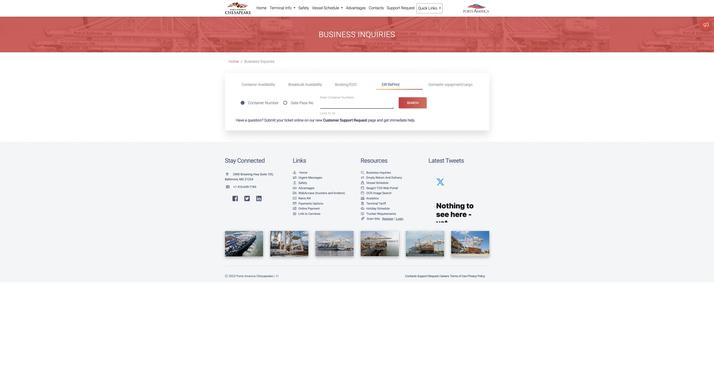 Task type: locate. For each thing, give the bounding box(es) containing it.
stay connected
[[225, 157, 265, 165]]

navis n4
[[299, 197, 311, 200]]

terminal
[[270, 6, 285, 10], [367, 202, 379, 206]]

0 horizontal spatial home link
[[229, 59, 239, 64]]

baltimore,
[[225, 178, 239, 182]]

1 horizontal spatial and
[[377, 118, 383, 123]]

0 horizontal spatial contacts
[[369, 6, 384, 10]]

login
[[396, 218, 404, 221]]

1 vertical spatial container
[[328, 96, 341, 100]]

1 vertical spatial business
[[245, 59, 260, 64]]

ports
[[237, 275, 244, 278]]

browser image inside seagirt tos web portal link
[[361, 187, 365, 190]]

2 vertical spatial home link
[[293, 171, 308, 175]]

0 vertical spatial contacts
[[369, 6, 384, 10]]

links right quick
[[429, 6, 438, 10]]

urgent messages
[[299, 176, 323, 180]]

0 vertical spatial terminal
[[270, 6, 285, 10]]

container right enter
[[328, 96, 341, 100]]

vessel schedule
[[312, 6, 341, 10], [367, 181, 389, 185]]

1 horizontal spatial search
[[407, 101, 419, 105]]

america
[[245, 275, 256, 278]]

2 vertical spatial business inquiries
[[367, 171, 392, 175]]

schedule for holiday schedule link
[[378, 207, 390, 211]]

policy
[[478, 275, 486, 278]]

site:
[[375, 218, 381, 221]]

navis
[[299, 197, 306, 200]]

1 horizontal spatial home link
[[255, 3, 268, 13]]

2 horizontal spatial business
[[367, 171, 379, 175]]

business
[[319, 30, 356, 39], [245, 59, 260, 64], [367, 171, 379, 175]]

1 vertical spatial vessel
[[367, 181, 376, 185]]

2400 broening hwy suite 105, baltimore, md 21224
[[225, 173, 274, 182]]

limit
[[321, 112, 327, 115]]

links up anchor image
[[293, 157, 307, 165]]

0 vertical spatial container
[[242, 82, 257, 87]]

1 vertical spatial links
[[293, 157, 307, 165]]

0 vertical spatial search
[[407, 101, 419, 105]]

search image
[[361, 172, 365, 175]]

0 horizontal spatial support
[[340, 118, 353, 123]]

search down web
[[383, 192, 392, 195]]

analytics link
[[361, 197, 379, 200]]

container up container number
[[242, 82, 257, 87]]

terminal tariff
[[367, 202, 387, 206]]

hwy
[[254, 173, 260, 176]]

ticket
[[285, 118, 293, 123]]

2 vertical spatial inquiries
[[380, 171, 392, 175]]

0 horizontal spatial contacts link
[[368, 3, 386, 13]]

1 browser image from the top
[[361, 187, 365, 190]]

1 vertical spatial search
[[383, 192, 392, 195]]

quick
[[419, 6, 428, 10]]

tariff
[[379, 202, 387, 206]]

1 vertical spatial contacts
[[406, 275, 417, 278]]

0 vertical spatial advantages link
[[345, 3, 368, 13]]

gate
[[291, 101, 299, 105]]

online payment
[[299, 207, 320, 211]]

submit
[[265, 118, 276, 123]]

| left sign in icon
[[274, 275, 275, 278]]

terminal down "analytics"
[[367, 202, 379, 206]]

1 horizontal spatial business
[[319, 30, 356, 39]]

support request link left quick
[[386, 3, 417, 13]]

1 vertical spatial request
[[354, 118, 368, 123]]

online
[[299, 207, 307, 211]]

1 horizontal spatial |
[[395, 217, 395, 221]]

a
[[245, 118, 247, 123]]

delivery
[[392, 176, 403, 180]]

1 horizontal spatial vessel schedule
[[367, 181, 389, 185]]

1 vertical spatial and
[[328, 192, 333, 195]]

ship image
[[361, 182, 365, 185]]

eir reprint
[[382, 82, 400, 87]]

2 vertical spatial business
[[367, 171, 379, 175]]

1 vertical spatial business inquiries
[[245, 59, 275, 64]]

to
[[305, 212, 308, 216]]

twitter square image
[[245, 196, 250, 202]]

0 horizontal spatial terminal
[[270, 6, 285, 10]]

safety right 'info'
[[299, 6, 309, 10]]

holiday schedule
[[367, 207, 390, 211]]

analytics
[[367, 197, 379, 200]]

link to cameras link
[[293, 212, 321, 216]]

0 horizontal spatial vessel
[[312, 6, 323, 10]]

breakbulk
[[289, 82, 305, 87]]

web
[[384, 187, 390, 190]]

availability up container number
[[258, 82, 275, 87]]

and left brokers)
[[328, 192, 333, 195]]

availability up enter
[[305, 82, 322, 87]]

0 horizontal spatial advantages
[[299, 187, 315, 190]]

0 vertical spatial vessel schedule link
[[311, 3, 345, 13]]

0 vertical spatial advantages
[[346, 6, 366, 10]]

contacts for contacts support request careers terms of use privacy policy
[[406, 275, 417, 278]]

browser image inside 'ocr image search' link
[[361, 192, 365, 195]]

ocr image search
[[367, 192, 392, 195]]

1 horizontal spatial availability
[[305, 82, 322, 87]]

1 horizontal spatial terminal
[[367, 202, 379, 206]]

search inside button
[[407, 101, 419, 105]]

0 horizontal spatial home
[[229, 59, 239, 64]]

1 vertical spatial support request link
[[418, 272, 440, 281]]

1 horizontal spatial advantages link
[[345, 3, 368, 13]]

1 horizontal spatial vessel schedule link
[[361, 181, 389, 185]]

1 vertical spatial browser image
[[361, 192, 365, 195]]

home link
[[255, 3, 268, 13], [229, 59, 239, 64], [293, 171, 308, 175]]

linkedin image
[[257, 196, 262, 202]]

2 vertical spatial container
[[248, 101, 264, 105]]

brokers)
[[334, 192, 345, 195]]

search up help.
[[407, 101, 419, 105]]

2 horizontal spatial home link
[[293, 171, 308, 175]]

hand receiving image
[[293, 187, 297, 190]]

browser image up the analytics icon at the bottom right of the page
[[361, 192, 365, 195]]

home link for the 'urgent messages' link
[[293, 171, 308, 175]]

your
[[277, 118, 284, 123]]

1 vertical spatial home link
[[229, 59, 239, 64]]

container storage image
[[293, 197, 297, 200]]

1 availability from the left
[[258, 82, 275, 87]]

safety link for the 'urgent messages' link
[[293, 181, 307, 185]]

1 vertical spatial |
[[274, 275, 275, 278]]

enter container numbers
[[321, 96, 355, 100]]

1 vertical spatial support
[[340, 118, 353, 123]]

reprint
[[388, 82, 400, 87]]

support request link
[[386, 3, 417, 13], [418, 272, 440, 281]]

649-
[[244, 185, 250, 189]]

terminal info
[[270, 6, 293, 10]]

credit card image
[[293, 203, 297, 206]]

0 vertical spatial links
[[429, 6, 438, 10]]

|
[[395, 217, 395, 221], [274, 275, 275, 278]]

request left careers
[[429, 275, 439, 278]]

0 vertical spatial home link
[[255, 3, 268, 13]]

booking/edo link
[[330, 80, 376, 89]]

0 horizontal spatial business
[[245, 59, 260, 64]]

browser image down ship icon
[[361, 187, 365, 190]]

numbers
[[342, 96, 355, 100]]

terminal left 'info'
[[270, 6, 285, 10]]

1 vertical spatial home
[[229, 59, 239, 64]]

1 horizontal spatial contacts link
[[405, 272, 418, 281]]

and left get
[[377, 118, 383, 123]]

schedule
[[324, 6, 340, 10], [377, 181, 389, 185], [378, 207, 390, 211]]

2 vertical spatial home
[[300, 171, 308, 175]]

image
[[373, 192, 382, 195]]

1 vertical spatial safety
[[299, 181, 307, 185]]

0 vertical spatial contacts link
[[368, 3, 386, 13]]

advantages link
[[345, 3, 368, 13], [293, 187, 315, 190]]

phone office image
[[226, 186, 234, 189]]

contacts support request careers terms of use privacy policy
[[406, 275, 486, 278]]

2 vertical spatial support
[[418, 275, 428, 278]]

0 horizontal spatial vessel schedule
[[312, 6, 341, 10]]

1 horizontal spatial support
[[387, 6, 401, 10]]

2 vertical spatial schedule
[[378, 207, 390, 211]]

0 horizontal spatial and
[[328, 192, 333, 195]]

return
[[376, 176, 385, 180]]

0 vertical spatial safety link
[[297, 3, 311, 13]]

have
[[236, 118, 244, 123]]

1 vertical spatial safety link
[[293, 181, 307, 185]]

1 vertical spatial vessel schedule
[[367, 181, 389, 185]]

1 vertical spatial schedule
[[377, 181, 389, 185]]

get
[[384, 118, 389, 123]]

safety link down 'urgent'
[[293, 181, 307, 185]]

container left number at the left top
[[248, 101, 264, 105]]

1 vertical spatial advantages link
[[293, 187, 315, 190]]

2 availability from the left
[[305, 82, 322, 87]]

1 safety from the top
[[299, 6, 309, 10]]

safety link
[[297, 3, 311, 13], [293, 181, 307, 185]]

0 vertical spatial schedule
[[324, 6, 340, 10]]

advantages
[[346, 6, 366, 10], [299, 187, 315, 190]]

browser image
[[361, 187, 365, 190], [361, 192, 365, 195]]

safety link right 'info'
[[297, 3, 311, 13]]

bells image
[[361, 208, 365, 211]]

request left "page" at the right top
[[354, 118, 368, 123]]

payments
[[299, 202, 312, 206]]

safety link for terminal info link
[[297, 3, 311, 13]]

safety down 'urgent'
[[299, 181, 307, 185]]

1 horizontal spatial contacts
[[406, 275, 417, 278]]

camera image
[[293, 213, 297, 216]]

0 horizontal spatial availability
[[258, 82, 275, 87]]

exchange image
[[361, 177, 365, 180]]

business inquiries
[[319, 30, 396, 39], [245, 59, 275, 64], [367, 171, 392, 175]]

1 horizontal spatial advantages
[[346, 6, 366, 10]]

terms
[[450, 275, 459, 278]]

1 vertical spatial inquiries
[[261, 59, 275, 64]]

number
[[265, 101, 279, 105]]

seagirt tos web portal link
[[361, 187, 398, 190]]

0 vertical spatial support
[[387, 6, 401, 10]]

0 vertical spatial support request link
[[386, 3, 417, 13]]

1 horizontal spatial vessel
[[367, 181, 376, 185]]

browser image for ocr
[[361, 192, 365, 195]]

n4
[[307, 197, 311, 200]]

1 horizontal spatial request
[[402, 6, 415, 10]]

request left quick
[[402, 6, 415, 10]]

support request link left careers
[[418, 272, 440, 281]]

tweets
[[446, 157, 465, 165]]

2 browser image from the top
[[361, 192, 365, 195]]

0 horizontal spatial |
[[274, 275, 275, 278]]

2 vertical spatial request
[[429, 275, 439, 278]]

safety
[[299, 6, 309, 10], [299, 181, 307, 185]]

| left login link
[[395, 217, 395, 221]]

0 horizontal spatial search
[[383, 192, 392, 195]]

links
[[429, 6, 438, 10], [293, 157, 307, 165]]

md
[[240, 178, 244, 182]]

0 vertical spatial safety
[[299, 6, 309, 10]]

0 vertical spatial |
[[395, 217, 395, 221]]

0 vertical spatial home
[[257, 6, 267, 10]]

our
[[310, 118, 315, 123]]

equipment/cargo
[[445, 82, 473, 87]]

2 horizontal spatial support
[[418, 275, 428, 278]]

availability
[[258, 82, 275, 87], [305, 82, 322, 87]]

new
[[316, 118, 323, 123]]

file invoice image
[[361, 203, 365, 206]]

105,
[[268, 173, 274, 176]]

1 horizontal spatial links
[[429, 6, 438, 10]]

1 vertical spatial terminal
[[367, 202, 379, 206]]

container number
[[248, 101, 279, 105]]

empty return and delivery
[[367, 176, 403, 180]]

customer
[[323, 118, 339, 123]]

1 horizontal spatial support request link
[[418, 272, 440, 281]]

terminal for terminal info
[[270, 6, 285, 10]]



Task type: describe. For each thing, give the bounding box(es) containing it.
advantages inside advantages link
[[346, 6, 366, 10]]

webaccess
[[299, 192, 315, 195]]

quick links link
[[417, 3, 443, 13]]

links inside "link"
[[429, 6, 438, 10]]

no
[[309, 101, 314, 105]]

analytics image
[[361, 197, 365, 200]]

ocr
[[367, 192, 373, 195]]

options
[[313, 202, 324, 206]]

sign in image
[[276, 275, 279, 278]]

connected
[[238, 157, 265, 165]]

container for container availability
[[242, 82, 257, 87]]

0 vertical spatial and
[[377, 118, 383, 123]]

enter
[[321, 96, 328, 100]]

0 horizontal spatial request
[[354, 118, 368, 123]]

holiday schedule link
[[361, 207, 390, 211]]

question?
[[248, 118, 264, 123]]

Enter Container Numbers text field
[[321, 101, 394, 109]]

holiday
[[367, 207, 377, 211]]

empty return and delivery link
[[361, 176, 403, 180]]

0 horizontal spatial links
[[293, 157, 307, 165]]

home link for terminal info link
[[255, 3, 268, 13]]

chesapeake
[[257, 275, 273, 278]]

+1 410-649-7769
[[234, 185, 257, 189]]

business inquiries link
[[361, 171, 392, 175]]

terms of use link
[[450, 272, 468, 281]]

+1 410-649-7769 link
[[225, 185, 257, 189]]

help.
[[408, 118, 416, 123]]

use
[[463, 275, 467, 278]]

portal
[[390, 187, 398, 190]]

search button
[[399, 98, 427, 109]]

broening
[[241, 173, 253, 176]]

limit to 10
[[321, 112, 336, 115]]

2400 broening hwy suite 105, baltimore, md 21224 link
[[225, 173, 274, 182]]

schedule for the bottommost vessel schedule link
[[377, 181, 389, 185]]

privacy policy link
[[468, 272, 486, 281]]

map marker alt image
[[226, 173, 232, 176]]

2023 ports america chesapeake |
[[228, 275, 276, 278]]

410-
[[238, 185, 244, 189]]

breakbulk availability link
[[283, 80, 330, 89]]

navis n4 link
[[293, 197, 311, 200]]

contacts for contacts
[[369, 6, 384, 10]]

container for container number
[[248, 101, 264, 105]]

credit card front image
[[293, 208, 297, 211]]

to
[[328, 112, 331, 115]]

messages
[[309, 176, 323, 180]]

availability for container availability
[[258, 82, 275, 87]]

domestic
[[429, 82, 444, 87]]

facebook square image
[[233, 196, 238, 202]]

2 horizontal spatial home
[[300, 171, 308, 175]]

browser image for seagirt
[[361, 187, 365, 190]]

wheat image
[[361, 218, 365, 221]]

2 safety from the top
[[299, 181, 307, 185]]

eir reprint link
[[376, 80, 423, 90]]

1 vertical spatial contacts link
[[405, 272, 418, 281]]

tos
[[377, 187, 383, 190]]

customer support request link
[[323, 118, 368, 123]]

2400
[[233, 173, 240, 176]]

resources
[[361, 157, 388, 165]]

payments options
[[299, 202, 324, 206]]

user hard hat image
[[293, 182, 297, 185]]

(truckers
[[316, 192, 328, 195]]

and
[[386, 176, 391, 180]]

of
[[459, 275, 462, 278]]

info
[[285, 6, 292, 10]]

0 horizontal spatial advantages link
[[293, 187, 315, 190]]

login link
[[396, 218, 404, 221]]

domestic equipment/cargo
[[429, 82, 473, 87]]

quick links
[[419, 6, 439, 10]]

support inside support request link
[[387, 6, 401, 10]]

on
[[305, 118, 309, 123]]

list alt image
[[361, 213, 365, 216]]

payment
[[308, 207, 320, 211]]

gate pass no
[[291, 101, 314, 105]]

0 vertical spatial inquiries
[[358, 30, 396, 39]]

anchor image
[[293, 172, 297, 175]]

0 vertical spatial request
[[402, 6, 415, 10]]

2 horizontal spatial request
[[429, 275, 439, 278]]

webaccess (truckers and brokers) link
[[293, 192, 345, 195]]

trucker requirements link
[[361, 212, 397, 216]]

cameras
[[309, 212, 321, 216]]

1 vertical spatial advantages
[[299, 187, 315, 190]]

privacy
[[468, 275, 477, 278]]

register
[[383, 218, 394, 221]]

0 vertical spatial vessel schedule
[[312, 6, 341, 10]]

latest tweets
[[429, 157, 465, 165]]

pass
[[300, 101, 308, 105]]

online
[[294, 118, 304, 123]]

trucker
[[367, 212, 377, 216]]

link
[[299, 212, 304, 216]]

schedule inside vessel schedule link
[[324, 6, 340, 10]]

webaccess (truckers and brokers)
[[299, 192, 345, 195]]

truck container image
[[293, 192, 297, 195]]

have a question? submit your ticket online on our new customer support request page and get immediate help.
[[236, 118, 416, 123]]

breakbulk availability
[[289, 82, 322, 87]]

0 horizontal spatial vessel schedule link
[[311, 3, 345, 13]]

0 vertical spatial business
[[319, 30, 356, 39]]

+1
[[234, 185, 237, 189]]

1 vertical spatial vessel schedule link
[[361, 181, 389, 185]]

0 vertical spatial vessel
[[312, 6, 323, 10]]

terminal info link
[[268, 3, 297, 13]]

0 vertical spatial business inquiries
[[319, 30, 396, 39]]

0 horizontal spatial support request link
[[386, 3, 417, 13]]

1 horizontal spatial home
[[257, 6, 267, 10]]

21224
[[245, 178, 254, 182]]

register link
[[382, 218, 394, 221]]

copyright image
[[225, 275, 228, 278]]

online payment link
[[293, 207, 320, 211]]

support request
[[387, 6, 415, 10]]

bullhorn image
[[293, 177, 297, 180]]

terminal tariff link
[[361, 202, 387, 206]]

grain
[[367, 218, 374, 221]]

container availability
[[242, 82, 275, 87]]

seagirt
[[367, 187, 376, 190]]

2023
[[229, 275, 236, 278]]

careers
[[440, 275, 450, 278]]

terminal for terminal tariff
[[367, 202, 379, 206]]

availability for breakbulk availability
[[305, 82, 322, 87]]



Task type: vqa. For each thing, say whether or not it's contained in the screenshot.
Advantages LINK
yes



